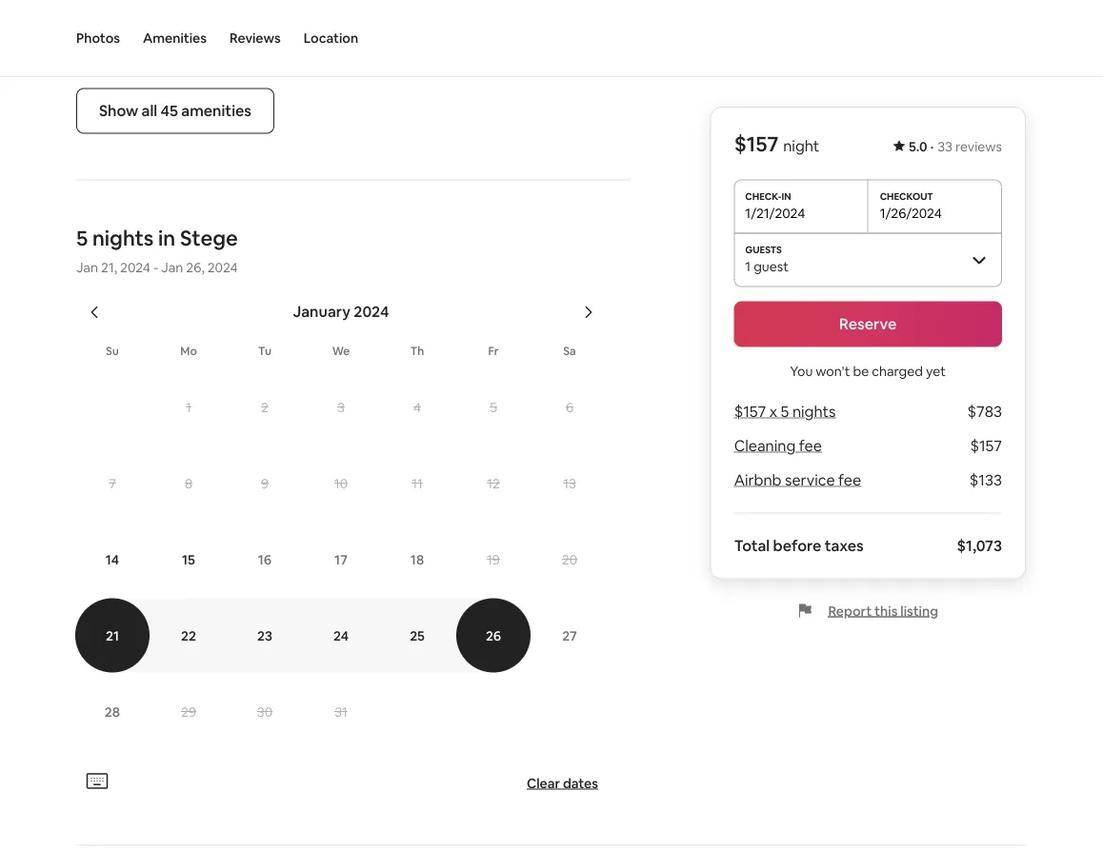 Task type: locate. For each thing, give the bounding box(es) containing it.
10
[[334, 475, 348, 492]]

su
[[106, 343, 119, 358]]

12
[[487, 475, 500, 492]]

fee right service
[[838, 471, 861, 490]]

0 vertical spatial 1
[[745, 258, 751, 275]]

reviews
[[230, 30, 281, 47]]

$157 for $157 x 5 nights
[[734, 402, 766, 422]]

17
[[334, 551, 348, 568]]

13
[[563, 475, 576, 492]]

1 for 1
[[186, 398, 191, 416]]

5 down 'fr'
[[490, 398, 497, 416]]

1 vertical spatial $157
[[734, 402, 766, 422]]

15
[[182, 551, 195, 568]]

amenities
[[143, 30, 207, 47]]

2024
[[120, 258, 151, 276], [207, 258, 238, 276], [354, 302, 389, 321]]

24 button
[[303, 599, 379, 673]]

1 vertical spatial 1
[[186, 398, 191, 416]]

1 inside the "1" button
[[186, 398, 191, 416]]

0 horizontal spatial nights
[[92, 225, 154, 252]]

$157 for $157 night
[[734, 131, 778, 158]]

$157 x 5 nights button
[[734, 402, 835, 422]]

21 button
[[74, 599, 151, 673]]

patio
[[114, 28, 149, 48]]

29
[[181, 703, 196, 720]]

0 horizontal spatial 1
[[186, 398, 191, 416]]

mo
[[180, 343, 197, 358]]

clear dates
[[527, 775, 598, 792]]

22 button
[[151, 599, 227, 673]]

26 button
[[455, 599, 532, 673]]

1 guest
[[745, 258, 789, 275]]

0 vertical spatial fee
[[799, 436, 822, 456]]

photos
[[76, 30, 120, 47]]

14 button
[[74, 522, 151, 597]]

stege
[[180, 225, 238, 252]]

guest
[[754, 258, 789, 275]]

report this listing button
[[798, 603, 938, 620]]

4
[[413, 398, 421, 416]]

5 inside 5 nights in stege jan 21, 2024 - jan 26, 2024
[[76, 225, 88, 252]]

reserve button
[[734, 302, 1002, 347]]

1 horizontal spatial jan
[[161, 258, 183, 276]]

total
[[734, 536, 770, 556]]

8
[[185, 475, 193, 492]]

23 button
[[227, 599, 303, 673]]

fee up service
[[799, 436, 822, 456]]

2024 right january
[[354, 302, 389, 321]]

sa
[[563, 343, 576, 358]]

2024 left -
[[120, 258, 151, 276]]

7
[[109, 475, 116, 492]]

18 button
[[379, 522, 455, 597]]

tu
[[258, 343, 271, 358]]

cleaning fee button
[[734, 436, 822, 456]]

patio or balcony
[[114, 28, 226, 48]]

jan right -
[[161, 258, 183, 276]]

2 horizontal spatial 2024
[[354, 302, 389, 321]]

airbnb service fee
[[734, 471, 861, 490]]

2
[[261, 398, 269, 416]]

nights inside 5 nights in stege jan 21, 2024 - jan 26, 2024
[[92, 225, 154, 252]]

x
[[769, 402, 777, 422]]

2024 inside the calendar application
[[354, 302, 389, 321]]

25
[[410, 627, 425, 644]]

45
[[161, 101, 178, 120]]

5 inside button
[[490, 398, 497, 416]]

2024 right 26,
[[207, 258, 238, 276]]

10 button
[[303, 446, 379, 520]]

27
[[562, 627, 577, 644]]

1 inside 1 guest dropdown button
[[745, 258, 751, 275]]

0 vertical spatial $157
[[734, 131, 778, 158]]

th
[[410, 343, 424, 358]]

nights right the x
[[792, 402, 835, 422]]

5 left in
[[76, 225, 88, 252]]

jan left "21,"
[[76, 258, 98, 276]]

26
[[486, 627, 501, 644]]

1 horizontal spatial fee
[[838, 471, 861, 490]]

31 button
[[303, 675, 379, 749]]

0 horizontal spatial jan
[[76, 258, 98, 276]]

0 horizontal spatial 5
[[76, 225, 88, 252]]

1 left guest
[[745, 258, 751, 275]]

location
[[304, 30, 358, 47]]

28 button
[[74, 675, 151, 749]]

5 button
[[455, 370, 532, 444]]

2 vertical spatial $157
[[970, 436, 1002, 456]]

nights
[[92, 225, 154, 252], [792, 402, 835, 422]]

$157 left the x
[[734, 402, 766, 422]]

won't
[[816, 362, 850, 380]]

5 right the x
[[780, 402, 789, 422]]

1 horizontal spatial 5
[[490, 398, 497, 416]]

33
[[938, 138, 953, 155]]

18
[[410, 551, 424, 568]]

0 horizontal spatial fee
[[799, 436, 822, 456]]

11 button
[[379, 446, 455, 520]]

this
[[875, 603, 898, 620]]

16
[[258, 551, 272, 568]]

$157 left 'night'
[[734, 131, 778, 158]]

1 vertical spatial nights
[[792, 402, 835, 422]]

you won't be charged yet
[[790, 362, 946, 380]]

1/21/2024
[[745, 204, 805, 221]]

report
[[828, 603, 872, 620]]

0 vertical spatial nights
[[92, 225, 154, 252]]

reviews
[[956, 138, 1002, 155]]

1 guest button
[[734, 233, 1002, 286]]

$157 up $133
[[970, 436, 1002, 456]]

fr
[[488, 343, 499, 358]]

be
[[853, 362, 869, 380]]

1/26/2024
[[880, 204, 942, 221]]

you
[[790, 362, 813, 380]]

-
[[153, 258, 158, 276]]

nights up "21,"
[[92, 225, 154, 252]]

1 down the "mo" at the top of page
[[186, 398, 191, 416]]

cleaning
[[734, 436, 795, 456]]

show all 45 amenities button
[[76, 88, 274, 134]]

1 horizontal spatial 1
[[745, 258, 751, 275]]



Task type: vqa. For each thing, say whether or not it's contained in the screenshot.
listing
yes



Task type: describe. For each thing, give the bounding box(es) containing it.
before
[[773, 536, 821, 556]]

$133
[[970, 471, 1002, 490]]

total before taxes
[[734, 536, 864, 556]]

$783
[[967, 402, 1002, 422]]

20
[[562, 551, 577, 568]]

show
[[99, 101, 138, 120]]

1 horizontal spatial nights
[[792, 402, 835, 422]]

reviews button
[[230, 0, 281, 76]]

16 button
[[227, 522, 303, 597]]

31
[[335, 703, 348, 720]]

26,
[[186, 258, 204, 276]]

listing
[[901, 603, 938, 620]]

report this listing
[[828, 603, 938, 620]]

service
[[785, 471, 835, 490]]

2 button
[[227, 370, 303, 444]]

5.0
[[909, 138, 928, 155]]

$157 for $157
[[970, 436, 1002, 456]]

5 for 5 nights in stege jan 21, 2024 - jan 26, 2024
[[76, 225, 88, 252]]

12 button
[[455, 446, 532, 520]]

1 horizontal spatial 2024
[[207, 258, 238, 276]]

21,
[[101, 258, 117, 276]]

9
[[261, 475, 269, 492]]

13 button
[[532, 446, 608, 520]]

0 horizontal spatial 2024
[[120, 258, 151, 276]]

clear dates button
[[519, 767, 606, 800]]

28
[[105, 703, 120, 720]]

amenities button
[[143, 0, 207, 76]]

20 button
[[532, 522, 608, 597]]

1 button
[[151, 370, 227, 444]]

4 button
[[379, 370, 455, 444]]

show all 45 amenities
[[99, 101, 251, 120]]

30 button
[[227, 675, 303, 749]]

$1,073
[[957, 536, 1002, 556]]

17 button
[[303, 522, 379, 597]]

location button
[[304, 0, 358, 76]]

3 button
[[303, 370, 379, 444]]

22
[[181, 627, 196, 644]]

1 vertical spatial fee
[[838, 471, 861, 490]]

5 for 5
[[490, 398, 497, 416]]

2 jan from the left
[[161, 258, 183, 276]]

24
[[333, 627, 349, 644]]

5 nights in stege jan 21, 2024 - jan 26, 2024
[[76, 225, 238, 276]]

19
[[487, 551, 500, 568]]

yet
[[926, 362, 946, 380]]

$157 x 5 nights
[[734, 402, 835, 422]]

calendar application
[[53, 281, 1103, 767]]

taxes
[[824, 536, 864, 556]]

1 for 1 guest
[[745, 258, 751, 275]]

8 button
[[151, 446, 227, 520]]

15 button
[[151, 522, 227, 597]]

27 button
[[532, 599, 608, 673]]

7 button
[[74, 446, 151, 520]]

1 jan from the left
[[76, 258, 98, 276]]

19 button
[[455, 522, 532, 597]]

9 button
[[227, 446, 303, 520]]

11
[[412, 475, 423, 492]]

6
[[566, 398, 574, 416]]

amenities
[[181, 101, 251, 120]]

reserve
[[839, 314, 897, 334]]

charged
[[872, 362, 923, 380]]

25 button
[[379, 599, 455, 673]]

airbnb
[[734, 471, 781, 490]]

photos button
[[76, 0, 120, 76]]

night
[[783, 136, 819, 156]]

balcony
[[171, 28, 226, 48]]

airbnb service fee button
[[734, 471, 861, 490]]

january 2024
[[293, 302, 389, 321]]

clear
[[527, 775, 560, 792]]

5.0 · 33 reviews
[[909, 138, 1002, 155]]

or
[[153, 28, 168, 48]]

23
[[257, 627, 272, 644]]

$157 night
[[734, 131, 819, 158]]

29 button
[[151, 675, 227, 749]]

2 horizontal spatial 5
[[780, 402, 789, 422]]

dates
[[563, 775, 598, 792]]



